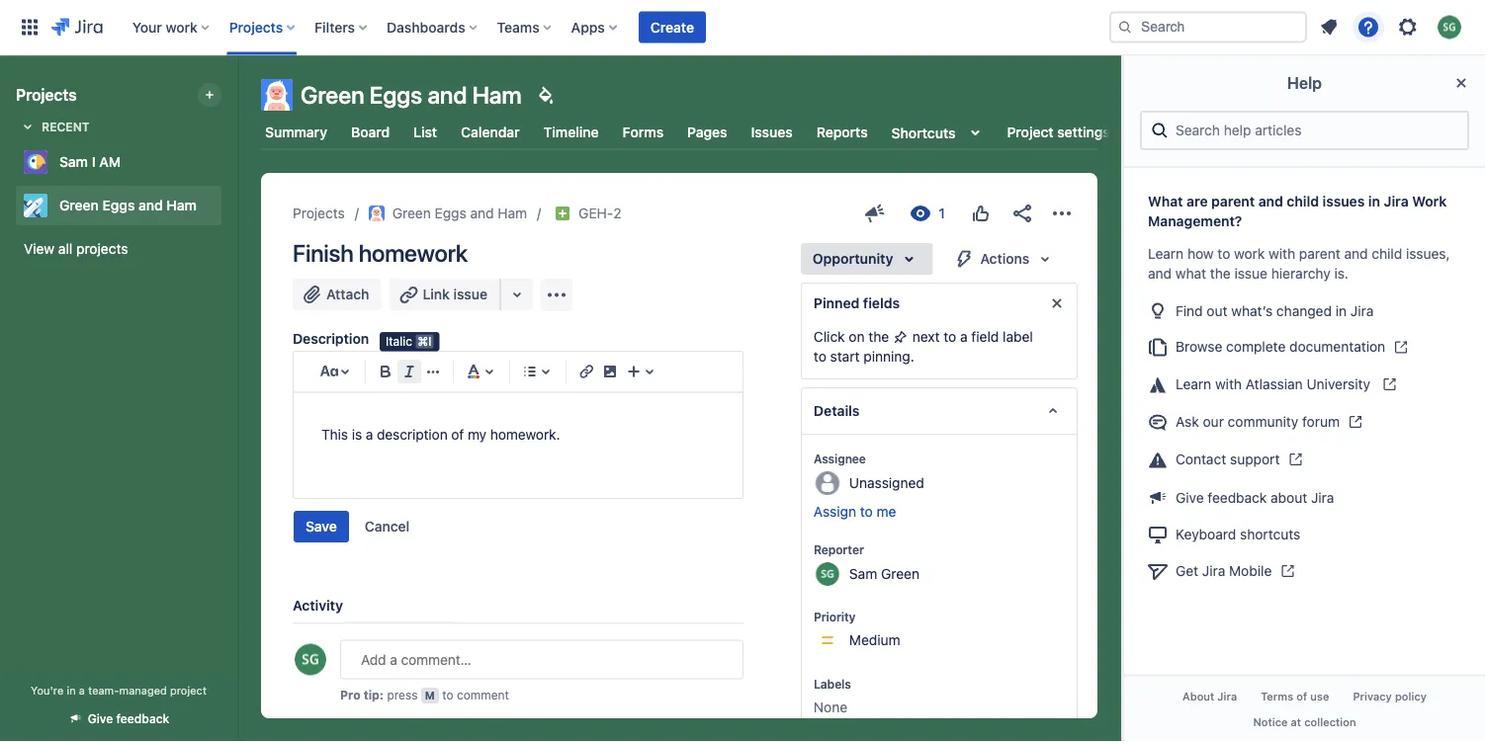 Task type: locate. For each thing, give the bounding box(es) containing it.
opportunity button
[[801, 243, 933, 275]]

child left issues
[[1287, 193, 1320, 210]]

1 horizontal spatial child
[[1372, 246, 1403, 262]]

feedback down the managed
[[116, 713, 169, 727]]

get jira mobile
[[1176, 563, 1272, 579]]

eggs up 'board'
[[370, 81, 422, 109]]

your work
[[132, 19, 198, 35]]

link issue
[[423, 286, 488, 303]]

child left issues,
[[1372, 246, 1403, 262]]

of left my
[[451, 427, 464, 443]]

changed
[[1277, 302, 1332, 319]]

calendar
[[461, 124, 520, 140]]

are
[[1187, 193, 1208, 210]]

notifications image
[[1318, 15, 1341, 39]]

parent
[[1212, 193, 1255, 210], [1300, 246, 1341, 262]]

add to starred image left projects link
[[216, 194, 239, 218]]

projects for projects popup button at the top left of page
[[229, 19, 283, 35]]

tip:
[[364, 689, 384, 703]]

my
[[468, 427, 487, 443]]

2 horizontal spatial eggs
[[435, 205, 467, 222]]

project
[[1007, 124, 1054, 140]]

view all projects
[[24, 241, 128, 257]]

1 vertical spatial feedback
[[116, 713, 169, 727]]

⌘i
[[418, 335, 432, 349]]

to right 'how'
[[1218, 246, 1231, 262]]

child
[[1287, 193, 1320, 210], [1372, 246, 1403, 262]]

find out what's changed in jira
[[1176, 302, 1374, 319]]

1 horizontal spatial feedback
[[1208, 490, 1267, 506]]

dashboards
[[387, 19, 466, 35]]

0 horizontal spatial give
[[88, 713, 113, 727]]

give down contact
[[1176, 490, 1204, 506]]

2 horizontal spatial projects
[[293, 205, 345, 222]]

green right green eggs and ham image on the top left of page
[[392, 205, 431, 222]]

0 horizontal spatial child
[[1287, 193, 1320, 210]]

the
[[1211, 266, 1231, 282], [869, 329, 889, 345]]

list
[[414, 124, 437, 140]]

unassigned
[[850, 475, 925, 491]]

add to starred image
[[216, 150, 239, 174], [216, 194, 239, 218]]

use
[[1311, 691, 1330, 704]]

more formatting image
[[421, 360, 445, 384]]

projects inside popup button
[[229, 19, 283, 35]]

green eggs and ham
[[301, 81, 522, 109], [59, 197, 197, 214], [392, 205, 527, 222]]

save button
[[294, 511, 349, 543]]

newest
[[633, 626, 682, 642]]

issue
[[1235, 266, 1268, 282], [454, 286, 488, 303]]

teams
[[497, 19, 540, 35]]

a left team- at the left bottom of page
[[79, 684, 85, 697]]

learn inside the learn how to work with parent and child issues, and what the issue hierarchy is.
[[1148, 246, 1184, 262]]

support
[[1231, 451, 1280, 468]]

parent up hierarchy
[[1300, 246, 1341, 262]]

a for to
[[960, 329, 968, 345]]

0 vertical spatial of
[[451, 427, 464, 443]]

0 vertical spatial give
[[1176, 490, 1204, 506]]

green eggs and ham link down sam i am link
[[16, 186, 214, 226]]

0 horizontal spatial eggs
[[102, 197, 135, 214]]

1 vertical spatial work
[[1235, 246, 1265, 262]]

ham up view all projects link
[[167, 197, 197, 214]]

tooltip
[[380, 332, 440, 352]]

tab list
[[249, 115, 1115, 150]]

finish
[[293, 239, 354, 267]]

learn up what
[[1148, 246, 1184, 262]]

work inside popup button
[[166, 19, 198, 35]]

of left use
[[1297, 691, 1308, 704]]

hide message image
[[1046, 292, 1069, 316]]

actions
[[981, 251, 1030, 267]]

jira up documentation
[[1351, 302, 1374, 319]]

0 horizontal spatial issue
[[454, 286, 488, 303]]

work right 'how'
[[1235, 246, 1265, 262]]

1 horizontal spatial in
[[1336, 302, 1347, 319]]

the right on
[[869, 329, 889, 345]]

keyboard
[[1176, 527, 1237, 543]]

lists image
[[518, 360, 542, 384]]

1 vertical spatial add to starred image
[[216, 194, 239, 218]]

sam for sam i am
[[59, 154, 88, 170]]

issue up what's
[[1235, 266, 1268, 282]]

browse complete documentation
[[1176, 339, 1386, 355]]

1 horizontal spatial sam
[[850, 566, 878, 582]]

issue right 'link'
[[454, 286, 488, 303]]

what
[[1148, 193, 1184, 210]]

0 horizontal spatial a
[[79, 684, 85, 697]]

sam i am link
[[16, 142, 214, 182]]

and up the learn how to work with parent and child issues, and what the issue hierarchy is.
[[1259, 193, 1284, 210]]

browse complete documentation link
[[1140, 329, 1470, 366]]

eggs
[[370, 81, 422, 109], [102, 197, 135, 214], [435, 205, 467, 222]]

summary
[[265, 124, 327, 140]]

0 vertical spatial parent
[[1212, 193, 1255, 210]]

projects up collapse recent projects image
[[16, 86, 77, 104]]

assign
[[814, 504, 857, 520]]

1 add to starred image from the top
[[216, 150, 239, 174]]

browse
[[1176, 339, 1223, 355]]

pages
[[688, 124, 728, 140]]

parent right are
[[1212, 193, 1255, 210]]

jira image
[[51, 15, 103, 39], [51, 15, 103, 39]]

0 horizontal spatial of
[[451, 427, 464, 443]]

am
[[99, 154, 121, 170]]

2 horizontal spatial in
[[1369, 193, 1381, 210]]

projects up the sidebar navigation icon
[[229, 19, 283, 35]]

summary link
[[261, 115, 331, 150]]

assignee
[[814, 452, 866, 466]]

a inside the next to a field label to start pinning.
[[960, 329, 968, 345]]

and left "lead" image at the top left of page
[[470, 205, 494, 222]]

jira left 'work'
[[1384, 193, 1409, 210]]

0 vertical spatial with
[[1269, 246, 1296, 262]]

appswitcher icon image
[[18, 15, 42, 39]]

sam down reporter pin to top. only you can see pinned fields. image
[[850, 566, 878, 582]]

0 horizontal spatial with
[[1216, 376, 1242, 393]]

projects link
[[293, 202, 345, 226]]

projects for projects link
[[293, 205, 345, 222]]

1 horizontal spatial parent
[[1300, 246, 1341, 262]]

1 vertical spatial a
[[366, 427, 373, 443]]

1 horizontal spatial with
[[1269, 246, 1296, 262]]

with up "our"
[[1216, 376, 1242, 393]]

newest first button
[[621, 622, 744, 646]]

next to a field label to start pinning.
[[814, 329, 1033, 365]]

0 vertical spatial child
[[1287, 193, 1320, 210]]

projects button
[[223, 11, 303, 43]]

parent inside what are parent and child issues in jira work management?
[[1212, 193, 1255, 210]]

in right issues
[[1369, 193, 1381, 210]]

2 vertical spatial in
[[67, 684, 76, 697]]

bold ⌘b image
[[374, 360, 398, 384]]

green eggs and ham up homework
[[392, 205, 527, 222]]

0 vertical spatial issue
[[1235, 266, 1268, 282]]

0 vertical spatial add to starred image
[[216, 150, 239, 174]]

terms
[[1261, 691, 1294, 704]]

1 horizontal spatial projects
[[229, 19, 283, 35]]

1 horizontal spatial give
[[1176, 490, 1204, 506]]

to left me
[[860, 504, 873, 520]]

sam left i
[[59, 154, 88, 170]]

eggs down sam i am link
[[102, 197, 135, 214]]

learn
[[1148, 246, 1184, 262], [1176, 376, 1212, 393]]

a for in
[[79, 684, 85, 697]]

geh-2 link
[[579, 202, 622, 226]]

the down 'how'
[[1211, 266, 1231, 282]]

1 vertical spatial sam
[[850, 566, 878, 582]]

a right is
[[366, 427, 373, 443]]

comment
[[457, 689, 509, 703]]

0 vertical spatial feedback
[[1208, 490, 1267, 506]]

learn down browse
[[1176, 376, 1212, 393]]

filters button
[[309, 11, 375, 43]]

a inside text box
[[366, 427, 373, 443]]

green up view all projects
[[59, 197, 99, 214]]

show:
[[293, 626, 332, 642]]

recent
[[42, 120, 90, 134]]

pro tip: press m to comment
[[340, 689, 509, 703]]

policy
[[1396, 691, 1427, 704]]

the inside the learn how to work with parent and child issues, and what the issue hierarchy is.
[[1211, 266, 1231, 282]]

1 horizontal spatial issue
[[1235, 266, 1268, 282]]

1 vertical spatial issue
[[454, 286, 488, 303]]

with inside the learn how to work with parent and child issues, and what the issue hierarchy is.
[[1269, 246, 1296, 262]]

activity
[[293, 598, 343, 614]]

assignee pin to top. only you can see pinned fields. image
[[870, 451, 886, 467]]

create project image
[[202, 87, 218, 103]]

feedback inside button
[[116, 713, 169, 727]]

green eggs and ham for leftmost green eggs and ham link
[[59, 197, 197, 214]]

tab list containing summary
[[249, 115, 1115, 150]]

this
[[321, 427, 348, 443]]

to
[[1218, 246, 1231, 262], [944, 329, 957, 345], [814, 349, 827, 365], [860, 504, 873, 520], [442, 689, 454, 703]]

green eggs and ham for green eggs and ham link to the right
[[392, 205, 527, 222]]

give down team- at the left bottom of page
[[88, 713, 113, 727]]

projects up "finish" on the left top
[[293, 205, 345, 222]]

0 vertical spatial projects
[[229, 19, 283, 35]]

2 add to starred image from the top
[[216, 194, 239, 218]]

feedback up keyboard shortcuts
[[1208, 490, 1267, 506]]

0 vertical spatial work
[[166, 19, 198, 35]]

find
[[1176, 302, 1203, 319]]

profile image of sam green image
[[295, 644, 326, 676]]

1 vertical spatial in
[[1336, 302, 1347, 319]]

0 horizontal spatial sam
[[59, 154, 88, 170]]

0 horizontal spatial in
[[67, 684, 76, 697]]

green eggs and ham link up homework
[[369, 202, 527, 226]]

opportunity
[[813, 251, 894, 267]]

green eggs and ham link
[[16, 186, 214, 226], [369, 202, 527, 226]]

green
[[301, 81, 364, 109], [59, 197, 99, 214], [392, 205, 431, 222], [881, 566, 920, 582]]

jira inside button
[[1218, 691, 1238, 704]]

1 vertical spatial learn
[[1176, 376, 1212, 393]]

pinned
[[814, 295, 860, 312]]

issues,
[[1407, 246, 1451, 262]]

0 horizontal spatial work
[[166, 19, 198, 35]]

dashboards button
[[381, 11, 485, 43]]

close image
[[1450, 71, 1474, 95]]

ask our community forum link
[[1140, 404, 1470, 441]]

eggs for green eggs and ham link to the right
[[435, 205, 467, 222]]

details element
[[801, 388, 1078, 435]]

add to starred image down the sidebar navigation icon
[[216, 150, 239, 174]]

0 horizontal spatial green eggs and ham link
[[16, 186, 214, 226]]

help image
[[1357, 15, 1381, 39]]

1 horizontal spatial the
[[1211, 266, 1231, 282]]

to inside assign to me button
[[860, 504, 873, 520]]

give inside button
[[88, 713, 113, 727]]

issue inside the learn how to work with parent and child issues, and what the issue hierarchy is.
[[1235, 266, 1268, 282]]

view all projects link
[[16, 231, 222, 267]]

feedback
[[1208, 490, 1267, 506], [116, 713, 169, 727]]

0 horizontal spatial projects
[[16, 86, 77, 104]]

Description - Main content area, start typing to enter text. text field
[[321, 423, 715, 447]]

0 vertical spatial in
[[1369, 193, 1381, 210]]

1 vertical spatial give
[[88, 713, 113, 727]]

terms of use link
[[1249, 685, 1342, 710]]

1 vertical spatial the
[[869, 329, 889, 345]]

jira right the about
[[1218, 691, 1238, 704]]

with up hierarchy
[[1269, 246, 1296, 262]]

1 vertical spatial parent
[[1300, 246, 1341, 262]]

work
[[1413, 193, 1447, 210]]

0 vertical spatial learn
[[1148, 246, 1184, 262]]

2 vertical spatial a
[[79, 684, 85, 697]]

reports
[[817, 124, 868, 140]]

1 horizontal spatial work
[[1235, 246, 1265, 262]]

eggs up homework
[[435, 205, 467, 222]]

2 horizontal spatial a
[[960, 329, 968, 345]]

copy link to issue image
[[618, 205, 634, 221]]

0 horizontal spatial parent
[[1212, 193, 1255, 210]]

link web pages and more image
[[505, 283, 529, 307]]

pinning.
[[864, 349, 915, 365]]

2 vertical spatial projects
[[293, 205, 345, 222]]

1 horizontal spatial of
[[1297, 691, 1308, 704]]

feedback for give feedback
[[116, 713, 169, 727]]

ask our community forum
[[1176, 414, 1340, 430]]

0 horizontal spatial feedback
[[116, 713, 169, 727]]

shortcuts
[[892, 124, 956, 141]]

notice at collection
[[1254, 716, 1357, 729]]

set background color image
[[534, 83, 557, 107]]

community
[[1228, 414, 1299, 430]]

work right the your
[[166, 19, 198, 35]]

1 horizontal spatial green eggs and ham link
[[369, 202, 527, 226]]

add image, video, or file image
[[598, 360, 622, 384]]

finish homework
[[293, 239, 468, 267]]

issue inside button
[[454, 286, 488, 303]]

jira inside what are parent and child issues in jira work management?
[[1384, 193, 1409, 210]]

italic ⌘i image
[[398, 360, 421, 384]]

in right you're on the bottom left of page
[[67, 684, 76, 697]]

board
[[351, 124, 390, 140]]

banner
[[0, 0, 1486, 55]]

settings
[[1058, 124, 1111, 140]]

geh-2
[[579, 205, 622, 222]]

actions image
[[1050, 202, 1074, 226]]

in up documentation
[[1336, 302, 1347, 319]]

1 vertical spatial child
[[1372, 246, 1403, 262]]

link image
[[575, 360, 598, 384]]

0 vertical spatial the
[[1211, 266, 1231, 282]]

with
[[1269, 246, 1296, 262], [1216, 376, 1242, 393]]

1 horizontal spatial a
[[366, 427, 373, 443]]

none
[[814, 700, 848, 716]]

homework
[[359, 239, 468, 267]]

0 vertical spatial a
[[960, 329, 968, 345]]

privacy policy link
[[1342, 685, 1439, 710]]

green eggs and ham up view all projects link
[[59, 197, 197, 214]]

and inside what are parent and child issues in jira work management?
[[1259, 193, 1284, 210]]

details
[[814, 403, 860, 419]]

projects
[[76, 241, 128, 257]]

0 vertical spatial sam
[[59, 154, 88, 170]]

a left field
[[960, 329, 968, 345]]



Task type: describe. For each thing, give the bounding box(es) containing it.
give feedback button
[[56, 703, 181, 735]]

green down reporter pin to top. only you can see pinned fields. image
[[881, 566, 920, 582]]

tooltip containing italic
[[380, 332, 440, 352]]

me
[[877, 504, 897, 520]]

collection
[[1305, 716, 1357, 729]]

issues
[[751, 124, 793, 140]]

ham up calendar
[[472, 81, 522, 109]]

all
[[58, 241, 72, 257]]

is
[[352, 427, 362, 443]]

timeline link
[[540, 115, 603, 150]]

settings image
[[1397, 15, 1420, 39]]

share image
[[1011, 202, 1035, 226]]

green eggs and ham up list
[[301, 81, 522, 109]]

Search help articles field
[[1170, 113, 1460, 148]]

green up 'summary'
[[301, 81, 364, 109]]

how
[[1188, 246, 1214, 262]]

about
[[1271, 490, 1308, 506]]

this is a description of my homework.
[[321, 427, 560, 443]]

give feedback about jira
[[1176, 490, 1335, 506]]

add to starred image for sam i am
[[216, 150, 239, 174]]

keyboard shortcuts
[[1176, 527, 1301, 543]]

link issue button
[[389, 279, 501, 311]]

search image
[[1118, 19, 1134, 35]]

1 vertical spatial with
[[1216, 376, 1242, 393]]

to right m
[[442, 689, 454, 703]]

learn how to work with parent and child issues, and what the issue hierarchy is.
[[1148, 246, 1451, 282]]

complete
[[1227, 339, 1286, 355]]

give for give feedback
[[88, 713, 113, 727]]

project
[[170, 684, 207, 697]]

press
[[387, 689, 418, 703]]

assign to me
[[814, 504, 897, 520]]

create button
[[639, 11, 706, 43]]

reports link
[[813, 115, 872, 150]]

give for give feedback about jira
[[1176, 490, 1204, 506]]

management?
[[1148, 213, 1243, 229]]

0 horizontal spatial the
[[869, 329, 889, 345]]

and up view all projects link
[[139, 197, 163, 214]]

eggs for leftmost green eggs and ham link
[[102, 197, 135, 214]]

lead image
[[555, 206, 571, 222]]

out
[[1207, 302, 1228, 319]]

feedback for give feedback about jira
[[1208, 490, 1267, 506]]

issues
[[1323, 193, 1365, 210]]

jira right get at the right bottom
[[1203, 563, 1226, 579]]

1 vertical spatial of
[[1297, 691, 1308, 704]]

about jira button
[[1171, 685, 1249, 710]]

2
[[614, 205, 622, 222]]

child inside what are parent and child issues in jira work management?
[[1287, 193, 1320, 210]]

notice at collection link
[[1242, 710, 1369, 735]]

parent inside the learn how to work with parent and child issues, and what the issue hierarchy is.
[[1300, 246, 1341, 262]]

pages link
[[684, 115, 732, 150]]

what are parent and child issues in jira work management?
[[1148, 193, 1447, 229]]

forms link
[[619, 115, 668, 150]]

sam for sam green
[[850, 566, 878, 582]]

learn with atlassian university link
[[1140, 366, 1470, 404]]

learn for learn how to work with parent and child issues, and what the issue hierarchy is.
[[1148, 246, 1184, 262]]

learn for learn with atlassian university
[[1176, 376, 1212, 393]]

view
[[24, 241, 55, 257]]

to right 'next'
[[944, 329, 957, 345]]

field
[[972, 329, 999, 345]]

our
[[1203, 414, 1224, 430]]

your work button
[[126, 11, 217, 43]]

work inside the learn how to work with parent and child issues, and what the issue hierarchy is.
[[1235, 246, 1265, 262]]

get
[[1176, 563, 1199, 579]]

about
[[1183, 691, 1215, 704]]

click
[[814, 329, 845, 345]]

start
[[831, 349, 860, 365]]

shortcuts
[[1240, 527, 1301, 543]]

text styles image
[[318, 360, 341, 384]]

newest first image
[[716, 626, 732, 642]]

cancel button
[[353, 511, 422, 543]]

link
[[423, 286, 450, 303]]

university
[[1307, 376, 1371, 393]]

attach button
[[293, 279, 381, 311]]

Add a comment… field
[[340, 640, 744, 680]]

on
[[849, 329, 865, 345]]

primary element
[[12, 0, 1110, 55]]

and up list
[[428, 81, 467, 109]]

newest first
[[633, 626, 712, 642]]

and up is.
[[1345, 246, 1368, 262]]

give feedback
[[88, 713, 169, 727]]

your profile and settings image
[[1438, 15, 1462, 39]]

and left what
[[1148, 266, 1172, 282]]

first
[[686, 626, 712, 642]]

collapse recent projects image
[[16, 115, 40, 138]]

privacy
[[1353, 691, 1393, 704]]

of inside description - main content area, start typing to enter text. text box
[[451, 427, 464, 443]]

sam i am
[[59, 154, 121, 170]]

team-
[[88, 684, 119, 697]]

reporter pin to top. only you can see pinned fields. image
[[868, 542, 884, 558]]

give feedback about jira link
[[1140, 479, 1470, 516]]

create
[[651, 19, 694, 35]]

what
[[1176, 266, 1207, 282]]

1 vertical spatial projects
[[16, 86, 77, 104]]

Search field
[[1110, 11, 1308, 43]]

board link
[[347, 115, 394, 150]]

give feedback image
[[864, 202, 887, 226]]

italic
[[386, 335, 412, 349]]

add to starred image for green eggs and ham
[[216, 194, 239, 218]]

mobile
[[1230, 563, 1272, 579]]

you're
[[31, 684, 64, 697]]

labels
[[814, 678, 851, 691]]

hierarchy
[[1272, 266, 1331, 282]]

to down the click
[[814, 349, 827, 365]]

to inside the learn how to work with parent and child issues, and what the issue hierarchy is.
[[1218, 246, 1231, 262]]

you're in a team-managed project
[[31, 684, 207, 697]]

managed
[[119, 684, 167, 697]]

vote options: no one has voted for this issue yet. image
[[969, 202, 993, 226]]

privacy policy
[[1353, 691, 1427, 704]]

medium
[[850, 633, 901, 649]]

ham left "lead" image at the top left of page
[[498, 205, 527, 222]]

in inside what are parent and child issues in jira work management?
[[1369, 193, 1381, 210]]

contact support
[[1176, 451, 1280, 468]]

jira right about
[[1312, 490, 1335, 506]]

apps
[[571, 19, 605, 35]]

a for is
[[366, 427, 373, 443]]

green eggs and ham image
[[369, 206, 385, 222]]

banner containing your work
[[0, 0, 1486, 55]]

terms of use
[[1261, 691, 1330, 704]]

i
[[92, 154, 96, 170]]

1 horizontal spatial eggs
[[370, 81, 422, 109]]

calendar link
[[457, 115, 524, 150]]

help
[[1288, 74, 1322, 92]]

learn with atlassian university
[[1176, 376, 1375, 393]]

sidebar navigation image
[[216, 79, 259, 119]]

child inside the learn how to work with parent and child issues, and what the issue hierarchy is.
[[1372, 246, 1403, 262]]

add app image
[[545, 283, 569, 307]]

apps button
[[565, 11, 625, 43]]



Task type: vqa. For each thing, say whether or not it's contained in the screenshot.
the left 1
no



